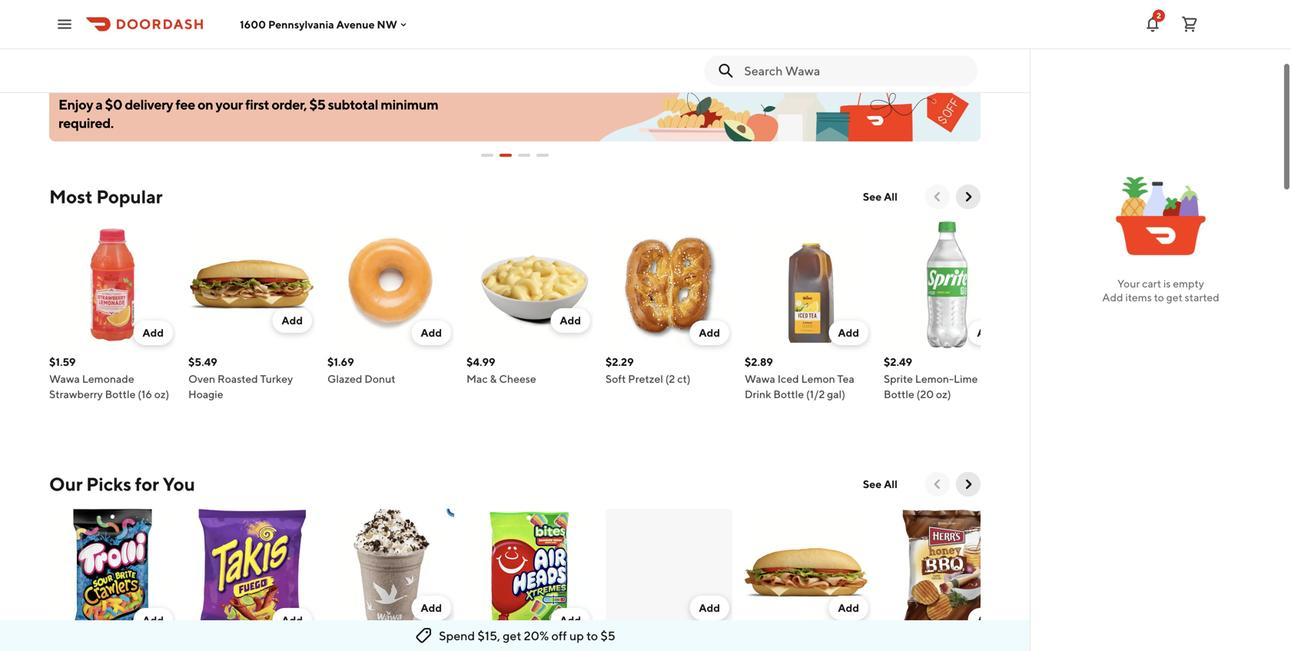 Task type: vqa. For each thing, say whether or not it's contained in the screenshot.
$5.49
yes



Task type: describe. For each thing, give the bounding box(es) containing it.
cart
[[1142, 277, 1161, 290]]

sprite
[[884, 372, 913, 385]]

drink
[[745, 388, 771, 400]]

cheese
[[499, 372, 536, 385]]

enjoy a $0 delivery fee on your first order, $5 subtotal minimum required.
[[58, 96, 438, 131]]

add for glazed donut image
[[421, 326, 442, 339]]

empty
[[1173, 277, 1204, 290]]

mac & cheese image
[[467, 221, 593, 348]]

to for items
[[1154, 291, 1164, 304]]

items
[[1126, 291, 1152, 304]]

honey smoked turkey hoagie image
[[745, 509, 872, 636]]

first
[[245, 96, 269, 113]]

bottle inside $2.49 sprite lemon-lime soda bottle (20 oz)
[[884, 388, 915, 400]]

picks
[[86, 473, 131, 495]]

turkey
[[260, 372, 293, 385]]

italian hoagie image
[[606, 509, 733, 636]]

enjoy
[[58, 96, 93, 113]]

on
[[198, 96, 213, 113]]

deals link
[[55, 0, 132, 33]]

gal)
[[827, 388, 846, 400]]

mac
[[467, 372, 488, 385]]

order,
[[272, 96, 307, 113]]

oz) inside "$1.59 wawa lemonade strawberry bottle (16 oz)"
[[154, 388, 169, 400]]

$5.49 oven roasted turkey hoagie
[[188, 356, 293, 400]]

2
[[1157, 11, 1161, 20]]

bottle inside $2.89 wawa iced lemon tea drink bottle (1/2 gal)
[[774, 388, 804, 400]]

breakfast link
[[145, 0, 221, 33]]

(1/2
[[806, 388, 825, 400]]

add for the soft pretzel (2 ct) image
[[699, 326, 720, 339]]

$2.29 soft pretzel (2 ct)
[[606, 356, 691, 385]]

fee
[[175, 96, 195, 113]]

is
[[1164, 277, 1171, 290]]

add for wawa iced lemon tea drink bottle (1/2 gal) image at the right
[[838, 326, 859, 339]]

our
[[49, 473, 83, 495]]

sandwiches
[[328, 18, 386, 31]]

wawa for $2.89
[[745, 372, 775, 385]]

previous button of carousel image
[[930, 477, 945, 492]]

hoagies
[[252, 18, 292, 31]]

glazed donut image
[[327, 221, 454, 348]]

sandwiches & burgers link
[[323, 0, 400, 48]]

soft pretzel (2 ct) image
[[606, 221, 733, 348]]

deals
[[80, 18, 107, 31]]

$5.49
[[188, 356, 217, 368]]

spend $15, get 20% off up to $5
[[439, 628, 616, 643]]

see all link for our picks for you
[[854, 472, 907, 497]]

wawa iced lemon tea drink bottle (1/2 gal) image
[[745, 221, 872, 348]]

$4.99 mac & cheese
[[467, 356, 536, 385]]

roasted
[[217, 372, 258, 385]]

$15,
[[478, 628, 500, 643]]

pretzel
[[628, 372, 663, 385]]

for
[[135, 473, 159, 495]]

lemonade
[[82, 372, 134, 385]]

started
[[1185, 291, 1220, 304]]

spend
[[439, 628, 475, 643]]

next button of carousel image
[[961, 189, 976, 204]]

our picks for you link
[[49, 472, 195, 497]]

lime
[[954, 372, 978, 385]]

notification bell image
[[1144, 15, 1162, 33]]

your cart is empty add items to get started
[[1102, 277, 1220, 304]]

$1.59 wawa lemonade strawberry bottle (16 oz)
[[49, 356, 169, 400]]

off
[[552, 628, 567, 643]]

& inside sandwiches & burgers
[[388, 18, 395, 31]]

tea
[[837, 372, 855, 385]]

$0
[[105, 96, 122, 113]]

add for caramel cookies & cream smoothie image
[[421, 601, 442, 614]]

lemon-
[[915, 372, 954, 385]]

see for our picks for you
[[863, 478, 882, 490]]

trolli sour bite crawlers gummi candy (7.2 oz) image
[[49, 509, 176, 636]]

add for the sprite lemon-lime soda bottle (20 oz) image
[[977, 326, 998, 339]]

sandwiches & burgers
[[328, 18, 395, 46]]

most popular
[[49, 186, 163, 208]]

1600 pennsylvania avenue nw button
[[240, 18, 410, 31]]

see all link for most popular
[[854, 184, 907, 209]]

up
[[570, 628, 584, 643]]

takis fuego hot chilli pepper & lime tortilla chips (4 oz) image
[[188, 509, 315, 636]]

most
[[49, 186, 93, 208]]

all for our picks for you
[[884, 478, 898, 490]]

delivery
[[125, 96, 173, 113]]

$1.59
[[49, 356, 76, 368]]

add for the takis fuego hot chilli pepper & lime tortilla chips (4 oz) "image"
[[282, 614, 303, 626]]

$2.89
[[745, 356, 773, 368]]

airheads xtremes rainbow berry candy bites (6 oz) image
[[467, 509, 593, 636]]

hoagies link
[[234, 0, 311, 33]]

required.
[[58, 115, 114, 131]]

Search Wawa search field
[[744, 62, 965, 79]]



Task type: locate. For each thing, give the bounding box(es) containing it.
popular
[[96, 186, 163, 208]]

oven
[[188, 372, 215, 385]]

2 horizontal spatial bottle
[[884, 388, 915, 400]]

2 all from the top
[[884, 478, 898, 490]]

2 see all from the top
[[863, 478, 898, 490]]

add for mac & cheese image
[[560, 314, 581, 327]]

to
[[1154, 291, 1164, 304], [587, 628, 598, 643]]

wawa
[[49, 372, 80, 385], [745, 372, 775, 385]]

1 vertical spatial &
[[490, 372, 497, 385]]

minimum
[[381, 96, 438, 113]]

1600
[[240, 18, 266, 31]]

subtotal
[[328, 96, 378, 113]]

add for airheads xtremes rainbow berry candy bites (6 oz) "image"
[[560, 614, 581, 626]]

&
[[388, 18, 395, 31], [490, 372, 497, 385]]

0 horizontal spatial oz)
[[154, 388, 169, 400]]

see all left previous button of carousel icon
[[863, 190, 898, 203]]

donut
[[365, 372, 396, 385]]

20%
[[524, 628, 549, 643]]

oz) right the "(16"
[[154, 388, 169, 400]]

see left previous button of carousel icon
[[863, 190, 882, 203]]

0 horizontal spatial &
[[388, 18, 395, 31]]

burgers
[[342, 33, 380, 46]]

hoagie
[[188, 388, 223, 400]]

2 see all link from the top
[[854, 472, 907, 497]]

see all for most popular
[[863, 190, 898, 203]]

glazed
[[327, 372, 362, 385]]

0 vertical spatial to
[[1154, 291, 1164, 304]]

get inside your cart is empty add items to get started
[[1167, 291, 1183, 304]]

$1.69
[[327, 356, 354, 368]]

$4.99
[[467, 356, 496, 368]]

1 vertical spatial get
[[503, 628, 521, 643]]

previous button of carousel image
[[930, 189, 945, 204]]

$2.49 sprite lemon-lime soda bottle (20 oz)
[[884, 356, 1005, 400]]

herr's barbeque ripple potato chips (2.625 oz) image
[[884, 509, 1011, 636]]

1 horizontal spatial &
[[490, 372, 497, 385]]

get
[[1167, 291, 1183, 304], [503, 628, 521, 643]]

1 horizontal spatial oz)
[[936, 388, 951, 400]]

add for herr's barbeque ripple potato chips (2.625 oz) image
[[977, 614, 998, 626]]

bottle down iced
[[774, 388, 804, 400]]

2 bottle from the left
[[774, 388, 804, 400]]

oz) down "lemon-"
[[936, 388, 951, 400]]

bottle
[[105, 388, 136, 400], [774, 388, 804, 400], [884, 388, 915, 400]]

to right 'up' in the left of the page
[[587, 628, 598, 643]]

to inside your cart is empty add items to get started
[[1154, 291, 1164, 304]]

1 see from the top
[[863, 190, 882, 203]]

nw
[[377, 18, 397, 31]]

bottle down "sprite"
[[884, 388, 915, 400]]

(16
[[138, 388, 152, 400]]

0 horizontal spatial $5
[[309, 96, 325, 113]]

all for most popular
[[884, 190, 898, 203]]

$2.89 wawa iced lemon tea drink bottle (1/2 gal)
[[745, 356, 855, 400]]

1 see all from the top
[[863, 190, 898, 203]]

add for oven roasted turkey hoagie 'image'
[[282, 314, 303, 327]]

0 vertical spatial see all link
[[854, 184, 907, 209]]

2 wawa from the left
[[745, 372, 775, 385]]

wawa up drink at the bottom right of the page
[[745, 372, 775, 385]]

$5 right 'up' in the left of the page
[[601, 628, 616, 643]]

see all link left previous button of carousel icon
[[854, 184, 907, 209]]

1 oz) from the left
[[154, 388, 169, 400]]

0 vertical spatial $5
[[309, 96, 325, 113]]

0 vertical spatial all
[[884, 190, 898, 203]]

get right $15,
[[503, 628, 521, 643]]

add
[[1102, 291, 1123, 304], [282, 314, 303, 327], [560, 314, 581, 327], [143, 326, 164, 339], [421, 326, 442, 339], [699, 326, 720, 339], [838, 326, 859, 339], [977, 326, 998, 339], [421, 601, 442, 614], [699, 601, 720, 614], [838, 601, 859, 614], [143, 614, 164, 626], [282, 614, 303, 626], [560, 614, 581, 626], [977, 614, 998, 626]]

1 vertical spatial see all
[[863, 478, 898, 490]]

0 horizontal spatial get
[[503, 628, 521, 643]]

deals image
[[66, 0, 121, 17]]

lemon
[[801, 372, 835, 385]]

bottle down lemonade
[[105, 388, 136, 400]]

0 vertical spatial &
[[388, 18, 395, 31]]

0 vertical spatial get
[[1167, 291, 1183, 304]]

pennsylvania
[[268, 18, 334, 31]]

(20
[[917, 388, 934, 400]]

1 see all link from the top
[[854, 184, 907, 209]]

add for honey smoked turkey hoagie image
[[838, 601, 859, 614]]

1 vertical spatial to
[[587, 628, 598, 643]]

add for the "italian hoagie" image
[[699, 601, 720, 614]]

1 horizontal spatial to
[[1154, 291, 1164, 304]]

2 oz) from the left
[[936, 388, 951, 400]]

1 horizontal spatial wawa
[[745, 372, 775, 385]]

next button of carousel image
[[961, 477, 976, 492]]

to down cart at the right top
[[1154, 291, 1164, 304]]

wawa down $1.59
[[49, 372, 80, 385]]

your
[[1118, 277, 1140, 290]]

strawberry
[[49, 388, 103, 400]]

1600 pennsylvania avenue nw
[[240, 18, 397, 31]]

$5
[[309, 96, 325, 113], [601, 628, 616, 643]]

& right mac
[[490, 372, 497, 385]]

wawa for $1.59
[[49, 372, 80, 385]]

$5 right order,
[[309, 96, 325, 113]]

1 vertical spatial see all link
[[854, 472, 907, 497]]

get down "is"
[[1167, 291, 1183, 304]]

soft
[[606, 372, 626, 385]]

$1.69 glazed donut
[[327, 356, 396, 385]]

see all link
[[854, 184, 907, 209], [854, 472, 907, 497]]

2 see from the top
[[863, 478, 882, 490]]

bottle inside "$1.59 wawa lemonade strawberry bottle (16 oz)"
[[105, 388, 136, 400]]

breakfast
[[160, 18, 206, 31]]

open menu image
[[55, 15, 74, 33]]

add for the trolli sour bite crawlers gummi candy (7.2 oz) image
[[143, 614, 164, 626]]

see all link left previous button of carousel image
[[854, 472, 907, 497]]

add inside your cart is empty add items to get started
[[1102, 291, 1123, 304]]

0 horizontal spatial bottle
[[105, 388, 136, 400]]

add for wawa lemonade strawberry bottle (16 oz) image at the left of the page
[[143, 326, 164, 339]]

see left previous button of carousel image
[[863, 478, 882, 490]]

to for up
[[587, 628, 598, 643]]

your
[[216, 96, 243, 113]]

1 vertical spatial see
[[863, 478, 882, 490]]

wawa lemonade strawberry bottle (16 oz) image
[[49, 221, 176, 348]]

1 vertical spatial $5
[[601, 628, 616, 643]]

(2
[[665, 372, 675, 385]]

1 horizontal spatial bottle
[[774, 388, 804, 400]]

see all left previous button of carousel image
[[863, 478, 898, 490]]

wawa inside "$1.59 wawa lemonade strawberry bottle (16 oz)"
[[49, 372, 80, 385]]

1 vertical spatial all
[[884, 478, 898, 490]]

1 horizontal spatial get
[[1167, 291, 1183, 304]]

1 wawa from the left
[[49, 372, 80, 385]]

1 bottle from the left
[[105, 388, 136, 400]]

1 horizontal spatial $5
[[601, 628, 616, 643]]

soda
[[980, 372, 1005, 385]]

$2.29
[[606, 356, 634, 368]]

most popular link
[[49, 184, 163, 209]]

& right the sandwiches
[[388, 18, 395, 31]]

add button
[[272, 308, 312, 333], [272, 308, 312, 333], [551, 308, 590, 333], [551, 308, 590, 333], [133, 321, 173, 345], [133, 321, 173, 345], [412, 321, 451, 345], [412, 321, 451, 345], [690, 321, 729, 345], [690, 321, 729, 345], [829, 321, 869, 345], [829, 321, 869, 345], [968, 321, 1008, 345], [968, 321, 1008, 345], [412, 596, 451, 620], [412, 596, 451, 620], [690, 596, 729, 620], [690, 596, 729, 620], [829, 596, 869, 620], [829, 596, 869, 620], [133, 608, 173, 633], [133, 608, 173, 633], [272, 608, 312, 633], [272, 608, 312, 633], [551, 608, 590, 633], [551, 608, 590, 633], [968, 608, 1008, 633], [968, 608, 1008, 633]]

all left previous button of carousel icon
[[884, 190, 898, 203]]

a
[[95, 96, 103, 113]]

see for most popular
[[863, 190, 882, 203]]

sprite lemon-lime soda bottle (20 oz) image
[[884, 221, 1011, 348]]

iced
[[778, 372, 799, 385]]

oven roasted turkey hoagie image
[[188, 221, 315, 348]]

0 horizontal spatial to
[[587, 628, 598, 643]]

our picks for you
[[49, 473, 195, 495]]

oz) inside $2.49 sprite lemon-lime soda bottle (20 oz)
[[936, 388, 951, 400]]

0 vertical spatial see all
[[863, 190, 898, 203]]

3 bottle from the left
[[884, 388, 915, 400]]

you
[[163, 473, 195, 495]]

0 items, open order cart image
[[1181, 15, 1199, 33]]

see all
[[863, 190, 898, 203], [863, 478, 898, 490]]

all left previous button of carousel image
[[884, 478, 898, 490]]

wawa inside $2.89 wawa iced lemon tea drink bottle (1/2 gal)
[[745, 372, 775, 385]]

$5 inside enjoy a $0 delivery fee on your first order, $5 subtotal minimum required.
[[309, 96, 325, 113]]

oz)
[[154, 388, 169, 400], [936, 388, 951, 400]]

0 vertical spatial see
[[863, 190, 882, 203]]

0 horizontal spatial wawa
[[49, 372, 80, 385]]

$2.49
[[884, 356, 913, 368]]

avenue
[[336, 18, 375, 31]]

see all for our picks for you
[[863, 478, 898, 490]]

all
[[884, 190, 898, 203], [884, 478, 898, 490]]

caramel cookies & cream smoothie image
[[327, 509, 454, 636]]

1 all from the top
[[884, 190, 898, 203]]

& inside the $4.99 mac & cheese
[[490, 372, 497, 385]]

ct)
[[677, 372, 691, 385]]



